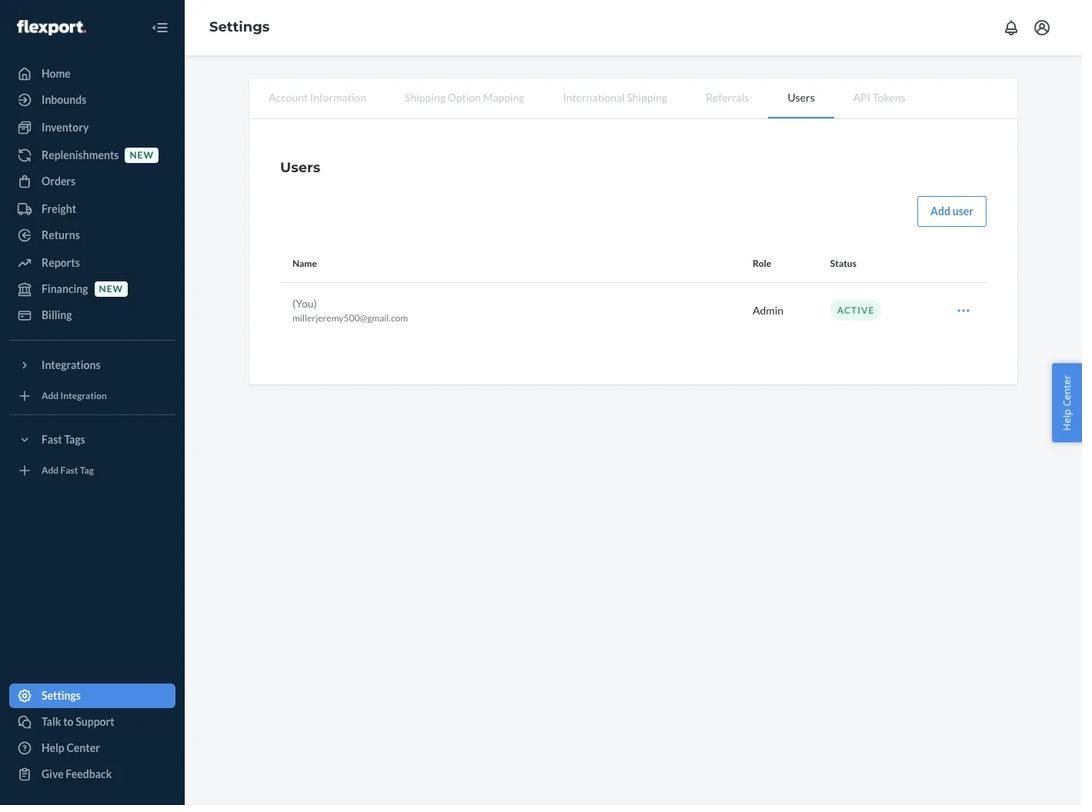 Task type: vqa. For each thing, say whether or not it's contained in the screenshot.
THE REPLENISHMENTS
yes



Task type: describe. For each thing, give the bounding box(es) containing it.
open notifications image
[[1002, 18, 1021, 37]]

account information
[[269, 91, 366, 104]]

(you)
[[293, 297, 317, 310]]

add integration link
[[9, 384, 176, 409]]

role
[[753, 258, 772, 270]]

api tokens tab
[[834, 79, 925, 117]]

orders link
[[9, 169, 176, 194]]

users inside tab
[[788, 91, 815, 104]]

inventory link
[[9, 115, 176, 140]]

talk to support button
[[9, 711, 176, 735]]

tab list containing account information
[[249, 79, 1018, 119]]

orders
[[42, 175, 76, 188]]

add for add integration
[[42, 391, 59, 402]]

(you) millerjeremy500@gmail.com
[[293, 297, 408, 324]]

1 vertical spatial center
[[67, 742, 100, 755]]

referrals
[[706, 91, 749, 104]]

new for financing
[[99, 284, 123, 295]]

reports link
[[9, 251, 176, 276]]

api tokens
[[853, 91, 906, 104]]

help center button
[[1053, 363, 1082, 443]]

integrations
[[42, 359, 101, 372]]

billing link
[[9, 303, 176, 328]]

0 horizontal spatial help center
[[42, 742, 100, 755]]

1 horizontal spatial settings
[[209, 19, 270, 36]]

help center link
[[9, 737, 176, 761]]

add for add user
[[931, 205, 951, 218]]

help inside button
[[1060, 409, 1074, 431]]

freight
[[42, 202, 76, 216]]

option
[[448, 91, 481, 104]]

give
[[42, 768, 64, 781]]

support
[[76, 716, 114, 729]]

add user button
[[918, 196, 987, 227]]

add user
[[931, 205, 974, 218]]

shipping option mapping tab
[[386, 79, 544, 117]]

feedback
[[66, 768, 112, 781]]

talk to support
[[42, 716, 114, 729]]

account information tab
[[249, 79, 386, 117]]

add integration
[[42, 391, 107, 402]]

tags
[[64, 433, 85, 446]]

returns link
[[9, 223, 176, 248]]

mapping
[[483, 91, 525, 104]]

0 vertical spatial settings link
[[209, 19, 270, 36]]

millerjeremy500@gmail.com
[[293, 312, 408, 324]]

give feedback
[[42, 768, 112, 781]]

international
[[563, 91, 625, 104]]

account
[[269, 91, 308, 104]]

inventory
[[42, 121, 89, 134]]

active
[[837, 305, 875, 316]]

integrations button
[[9, 353, 176, 378]]

integration
[[60, 391, 107, 402]]

1 vertical spatial fast
[[60, 465, 78, 477]]



Task type: locate. For each thing, give the bounding box(es) containing it.
fast left tags
[[42, 433, 62, 446]]

fast
[[42, 433, 62, 446], [60, 465, 78, 477]]

fast tags
[[42, 433, 85, 446]]

center
[[1060, 375, 1074, 407], [67, 742, 100, 755]]

0 horizontal spatial new
[[99, 284, 123, 295]]

new down the reports link
[[99, 284, 123, 295]]

add inside button
[[931, 205, 951, 218]]

inbounds
[[42, 93, 86, 106]]

add fast tag
[[42, 465, 94, 477]]

shipping option mapping
[[405, 91, 525, 104]]

open account menu image
[[1033, 18, 1052, 37]]

shipping right international at right
[[627, 91, 668, 104]]

add for add fast tag
[[42, 465, 59, 477]]

give feedback button
[[9, 763, 176, 787]]

1 vertical spatial add
[[42, 391, 59, 402]]

settings
[[209, 19, 270, 36], [42, 690, 81, 703]]

help
[[1060, 409, 1074, 431], [42, 742, 64, 755]]

fast inside dropdown button
[[42, 433, 62, 446]]

add
[[931, 205, 951, 218], [42, 391, 59, 402], [42, 465, 59, 477]]

shipping left option
[[405, 91, 446, 104]]

2 vertical spatial add
[[42, 465, 59, 477]]

1 horizontal spatial shipping
[[627, 91, 668, 104]]

home
[[42, 67, 71, 80]]

1 vertical spatial users
[[280, 159, 321, 176]]

tag
[[80, 465, 94, 477]]

open user actions image
[[956, 303, 971, 318]]

fast left tag
[[60, 465, 78, 477]]

new for replenishments
[[130, 150, 154, 161]]

1 horizontal spatial help center
[[1060, 375, 1074, 431]]

international shipping tab
[[544, 79, 687, 117]]

users left api
[[788, 91, 815, 104]]

0 vertical spatial center
[[1060, 375, 1074, 407]]

referrals tab
[[687, 79, 769, 117]]

1 vertical spatial settings
[[42, 690, 81, 703]]

inbounds link
[[9, 88, 176, 112]]

name
[[293, 258, 317, 270]]

user
[[953, 205, 974, 218]]

new up orders link
[[130, 150, 154, 161]]

tab list
[[249, 79, 1018, 119]]

1 vertical spatial settings link
[[9, 684, 176, 709]]

0 vertical spatial users
[[788, 91, 815, 104]]

add down fast tags
[[42, 465, 59, 477]]

1 vertical spatial help
[[42, 742, 64, 755]]

add left "user"
[[931, 205, 951, 218]]

admin
[[753, 304, 784, 317]]

shipping
[[405, 91, 446, 104], [627, 91, 668, 104]]

add fast tag link
[[9, 459, 176, 483]]

to
[[63, 716, 74, 729]]

home link
[[9, 62, 176, 86]]

international shipping
[[563, 91, 668, 104]]

information
[[310, 91, 366, 104]]

api
[[853, 91, 871, 104]]

talk
[[42, 716, 61, 729]]

freight link
[[9, 197, 176, 222]]

0 horizontal spatial users
[[280, 159, 321, 176]]

0 horizontal spatial settings link
[[9, 684, 176, 709]]

fast tags button
[[9, 428, 176, 453]]

reports
[[42, 256, 80, 269]]

0 horizontal spatial settings
[[42, 690, 81, 703]]

users
[[788, 91, 815, 104], [280, 159, 321, 176]]

tokens
[[873, 91, 906, 104]]

0 vertical spatial help
[[1060, 409, 1074, 431]]

1 horizontal spatial new
[[130, 150, 154, 161]]

1 horizontal spatial help
[[1060, 409, 1074, 431]]

0 vertical spatial fast
[[42, 433, 62, 446]]

close navigation image
[[151, 18, 169, 37]]

replenishments
[[42, 149, 119, 162]]

1 vertical spatial new
[[99, 284, 123, 295]]

center inside button
[[1060, 375, 1074, 407]]

help center
[[1060, 375, 1074, 431], [42, 742, 100, 755]]

0 horizontal spatial center
[[67, 742, 100, 755]]

users tab
[[769, 79, 834, 119]]

1 horizontal spatial settings link
[[209, 19, 270, 36]]

0 vertical spatial new
[[130, 150, 154, 161]]

1 vertical spatial help center
[[42, 742, 100, 755]]

1 shipping from the left
[[405, 91, 446, 104]]

status
[[830, 258, 857, 270]]

new
[[130, 150, 154, 161], [99, 284, 123, 295]]

shipping inside tab
[[405, 91, 446, 104]]

0 horizontal spatial help
[[42, 742, 64, 755]]

0 horizontal spatial shipping
[[405, 91, 446, 104]]

1 horizontal spatial users
[[788, 91, 815, 104]]

flexport logo image
[[17, 20, 86, 35]]

0 vertical spatial help center
[[1060, 375, 1074, 431]]

1 horizontal spatial center
[[1060, 375, 1074, 407]]

users down account
[[280, 159, 321, 176]]

add left the integration
[[42, 391, 59, 402]]

help center inside button
[[1060, 375, 1074, 431]]

returns
[[42, 229, 80, 242]]

financing
[[42, 283, 88, 296]]

billing
[[42, 309, 72, 322]]

settings link
[[209, 19, 270, 36], [9, 684, 176, 709]]

2 shipping from the left
[[627, 91, 668, 104]]

0 vertical spatial add
[[931, 205, 951, 218]]

0 vertical spatial settings
[[209, 19, 270, 36]]

shipping inside tab
[[627, 91, 668, 104]]



